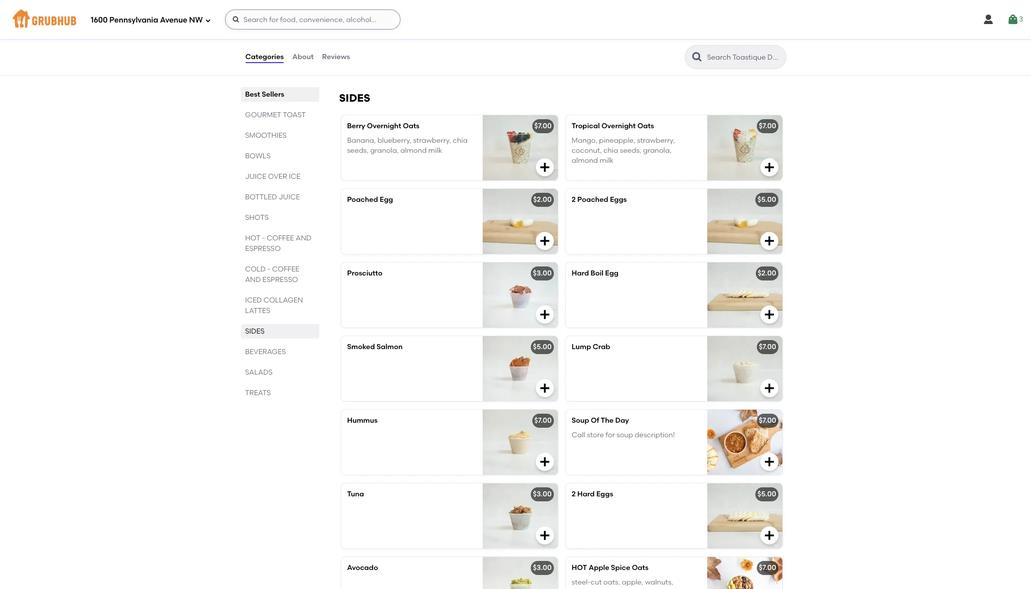 Task type: describe. For each thing, give the bounding box(es) containing it.
hummus
[[347, 417, 378, 425]]

milk inside banana, blueberry, strawberry, chia seeds, granola, almond milk
[[428, 146, 442, 155]]

0 vertical spatial egg
[[380, 196, 393, 204]]

tropical
[[572, 122, 600, 130]]

svg image for the "2 poached eggs" 'image'
[[763, 235, 775, 247]]

proteins for spice,
[[589, 26, 616, 35]]

smoked salmon
[[347, 343, 403, 352]]

berry overnight oats
[[347, 122, 420, 130]]

svg image for poached egg image in the top of the page
[[539, 235, 551, 247]]

3
[[1019, 15, 1023, 23]]

vital for vital proteins matcha collagen, almond milk, honey or agave (if requested)
[[347, 26, 362, 35]]

svg image for 2 hard eggs "image"
[[763, 530, 775, 542]]

$5.00 for smoked salmon
[[533, 343, 552, 352]]

hard boil egg
[[572, 269, 619, 278]]

oats up apple,
[[632, 564, 649, 573]]

cold
[[245, 265, 266, 274]]

svg image for "tuna" image
[[539, 530, 551, 542]]

hard boil egg image
[[707, 263, 782, 328]]

overnight for pineapple,
[[602, 122, 636, 130]]

hot for hot - coffee and espresso
[[245, 234, 260, 243]]

mango, pineapple, strawberry, coconut, chia seeds, granola, almond milk
[[572, 136, 675, 165]]

vital proteins matcha collagen, almond milk, honey or agave (if requested)
[[347, 26, 453, 55]]

$7.00 for steel-cut oats, apple, walnuts, raisins, chai spice, maple syrup
[[759, 564, 776, 573]]

lump
[[572, 343, 591, 352]]

2 poached eggs image
[[707, 189, 782, 254]]

svg image for turmeric latte "image"
[[763, 52, 775, 64]]

2 for 2 hard eggs
[[572, 490, 576, 499]]

3 button
[[1007, 11, 1023, 29]]

ginger,
[[593, 37, 617, 45]]

store
[[587, 431, 604, 439]]

almond inside mango, pineapple, strawberry, coconut, chia seeds, granola, almond milk
[[572, 157, 598, 165]]

$3.00 for hard boil egg
[[533, 269, 552, 278]]

turmeric
[[651, 26, 680, 35]]

toast
[[283, 111, 306, 119]]

syrup,
[[642, 37, 662, 45]]

svg image for 'lump crab' 'image'
[[763, 383, 775, 395]]

berry overnight oats image
[[483, 115, 558, 181]]

avocado
[[347, 564, 378, 573]]

categories
[[245, 53, 284, 61]]

poached egg
[[347, 196, 393, 204]]

eggs for 2 hard eggs
[[596, 490, 613, 499]]

$7.00 for mango, pineapple, strawberry, coconut, chia seeds, granola, almond milk
[[759, 122, 776, 130]]

oats for tropical overnight oats
[[637, 122, 654, 130]]

sellers
[[262, 90, 284, 99]]

spice
[[611, 564, 630, 573]]

coffee for hot
[[266, 234, 294, 243]]

banana, blueberry, strawberry, chia seeds, granola, almond milk
[[347, 136, 468, 155]]

cut
[[591, 578, 602, 587]]

1 vertical spatial egg
[[605, 269, 619, 278]]

matcha
[[393, 26, 420, 35]]

bottled juice
[[245, 193, 300, 202]]

gourmet
[[245, 111, 281, 119]]

and for hot - coffee and espresso
[[296, 234, 311, 243]]

about button
[[292, 39, 314, 75]]

hot apple spice oats
[[572, 564, 649, 573]]

cold - coffee and espresso
[[245, 265, 299, 284]]

coffee for cold
[[272, 265, 299, 274]]

lattes
[[245, 307, 270, 315]]

treats
[[245, 389, 271, 398]]

ice
[[289, 172, 300, 181]]

smoked
[[347, 343, 375, 352]]

call store for soup description!
[[572, 431, 675, 439]]

- for cold
[[267, 265, 270, 274]]

juice over ice
[[245, 172, 300, 181]]

overnight for blueberry,
[[367, 122, 401, 130]]

cold - coffee and espresso tab
[[245, 264, 315, 285]]

coconut,
[[572, 146, 602, 155]]

1600
[[91, 15, 108, 24]]

vital for vital proteins collagen, turmeric chai spice, ginger, maple syrup, almond milk
[[572, 26, 587, 35]]

lump crab
[[572, 343, 610, 352]]

$2.00 for hard boil egg
[[758, 269, 776, 278]]

matcha latte
[[347, 12, 394, 21]]

espresso for cold
[[262, 276, 298, 284]]

steel-
[[572, 578, 591, 587]]

call
[[572, 431, 585, 439]]

treats tab
[[245, 388, 315, 399]]

$7.00 for call store for soup description!
[[759, 417, 776, 425]]

sides tab
[[245, 326, 315, 337]]

svg image for hummus image
[[539, 456, 551, 468]]

seeds, inside banana, blueberry, strawberry, chia seeds, granola, almond milk
[[347, 146, 369, 155]]

1 horizontal spatial sides
[[339, 92, 370, 104]]

reviews button
[[322, 39, 351, 75]]

1 poached from the left
[[347, 196, 378, 204]]

best sellers
[[245, 90, 284, 99]]

agave
[[424, 37, 445, 45]]

svg image for 'tropical overnight oats' image
[[763, 162, 775, 174]]

blueberry,
[[378, 136, 412, 145]]

1600 pennsylvania avenue nw
[[91, 15, 203, 24]]

2 hard eggs image
[[707, 484, 782, 549]]

soup
[[617, 431, 633, 439]]

(if
[[447, 37, 453, 45]]

tropical overnight oats
[[572, 122, 654, 130]]

matcha
[[347, 12, 374, 21]]

$5.00 for 2 poached eggs
[[758, 196, 776, 204]]

apple
[[589, 564, 609, 573]]

pennsylvania
[[109, 15, 158, 24]]

avenue
[[160, 15, 187, 24]]

nw
[[189, 15, 203, 24]]

or
[[415, 37, 422, 45]]

3 $3.00 from the top
[[533, 564, 552, 573]]

salads tab
[[245, 367, 315, 378]]

bowls tab
[[245, 151, 315, 161]]

2 hard eggs
[[572, 490, 613, 499]]

pineapple,
[[599, 136, 635, 145]]

chia inside mango, pineapple, strawberry, coconut, chia seeds, granola, almond milk
[[604, 146, 618, 155]]

for
[[606, 431, 615, 439]]

svg image for prosciutto image
[[539, 309, 551, 321]]

and for cold - coffee and espresso
[[245, 276, 261, 284]]

bottled
[[245, 193, 277, 202]]

hummus image
[[483, 410, 558, 475]]

vital proteins collagen, turmeric chai spice, ginger, maple syrup, almond milk button
[[566, 6, 782, 71]]

tuna image
[[483, 484, 558, 549]]

apple,
[[622, 578, 643, 587]]

iced collagen lattes
[[245, 296, 303, 315]]

svg image for soup of the day image
[[763, 456, 775, 468]]

iced
[[245, 296, 262, 305]]

the
[[601, 417, 614, 425]]

raisins,
[[572, 588, 595, 590]]

about
[[292, 53, 314, 61]]

0 vertical spatial hard
[[572, 269, 589, 278]]

crab
[[593, 343, 610, 352]]

bowls
[[245, 152, 270, 160]]



Task type: vqa. For each thing, say whether or not it's contained in the screenshot.
Call store for soup description! at the right of the page
yes



Task type: locate. For each thing, give the bounding box(es) containing it.
hot apple spice oats image
[[707, 558, 782, 590]]

milk,
[[375, 37, 391, 45]]

1 horizontal spatial egg
[[605, 269, 619, 278]]

0 horizontal spatial poached
[[347, 196, 378, 204]]

Search for food, convenience, alcohol... search field
[[225, 10, 400, 30]]

1 strawberry, from the left
[[413, 136, 451, 145]]

$5.00
[[758, 196, 776, 204], [533, 343, 552, 352], [758, 490, 776, 499]]

hot inside the hot - coffee and espresso
[[245, 234, 260, 243]]

sides inside tab
[[245, 327, 264, 336]]

1 vertical spatial milk
[[428, 146, 442, 155]]

0 vertical spatial hot
[[245, 234, 260, 243]]

1 2 from the top
[[572, 196, 576, 204]]

bottled juice tab
[[245, 192, 315, 203]]

- right cold
[[267, 265, 270, 274]]

2 granola, from the left
[[643, 146, 672, 155]]

0 vertical spatial eggs
[[610, 196, 627, 204]]

main navigation navigation
[[0, 0, 1031, 39]]

gourmet toast
[[245, 111, 306, 119]]

eggs for 2 poached eggs
[[610, 196, 627, 204]]

0 vertical spatial $3.00
[[533, 269, 552, 278]]

hot up 'steel-'
[[572, 564, 587, 573]]

svg image for hard boil egg image
[[763, 309, 775, 321]]

seeds, down 'pineapple,'
[[620, 146, 641, 155]]

coffee down 'shots' tab
[[266, 234, 294, 243]]

overnight up 'pineapple,'
[[602, 122, 636, 130]]

salmon
[[377, 343, 403, 352]]

granola,
[[370, 146, 399, 155], [643, 146, 672, 155]]

2 for 2 poached eggs
[[572, 196, 576, 204]]

svg image for smoked salmon image
[[539, 383, 551, 395]]

reviews
[[322, 53, 350, 61]]

walnuts,
[[645, 578, 673, 587]]

0 horizontal spatial vital
[[347, 26, 362, 35]]

2
[[572, 196, 576, 204], [572, 490, 576, 499]]

1 horizontal spatial -
[[267, 265, 270, 274]]

0 vertical spatial and
[[296, 234, 311, 243]]

hot down the shots
[[245, 234, 260, 243]]

0 horizontal spatial seeds,
[[347, 146, 369, 155]]

1 horizontal spatial hot
[[572, 564, 587, 573]]

1 vertical spatial -
[[267, 265, 270, 274]]

1 horizontal spatial collagen,
[[618, 26, 649, 35]]

$7.00 for banana, blueberry, strawberry, chia seeds, granola, almond milk
[[534, 122, 552, 130]]

day
[[615, 417, 629, 425]]

1 horizontal spatial proteins
[[589, 26, 616, 35]]

turmeric latte image
[[707, 6, 782, 71]]

coffee inside the hot - coffee and espresso
[[266, 234, 294, 243]]

0 vertical spatial maple
[[618, 37, 640, 45]]

and down 'shots' tab
[[296, 234, 311, 243]]

1 horizontal spatial overnight
[[602, 122, 636, 130]]

soup
[[572, 417, 589, 425]]

Search Toastique Dupont Circle search field
[[706, 53, 783, 62]]

2 seeds, from the left
[[620, 146, 641, 155]]

oats for berry overnight oats
[[403, 122, 420, 130]]

2 collagen, from the left
[[618, 26, 649, 35]]

1 $3.00 from the top
[[533, 269, 552, 278]]

0 horizontal spatial sides
[[245, 327, 264, 336]]

collagen
[[263, 296, 303, 305]]

sides down the "lattes"
[[245, 327, 264, 336]]

1 vertical spatial $5.00
[[533, 343, 552, 352]]

svg image inside 3 button
[[1007, 14, 1019, 26]]

- down the shots
[[262, 234, 265, 243]]

0 horizontal spatial -
[[262, 234, 265, 243]]

granola, inside mango, pineapple, strawberry, coconut, chia seeds, granola, almond milk
[[643, 146, 672, 155]]

1 horizontal spatial milk
[[572, 47, 586, 55]]

espresso inside the hot - coffee and espresso
[[245, 245, 280, 253]]

0 horizontal spatial chia
[[453, 136, 468, 145]]

and
[[296, 234, 311, 243], [245, 276, 261, 284]]

spice, down apple,
[[613, 588, 633, 590]]

vital inside the "vital proteins collagen, turmeric chai spice, ginger, maple syrup, almond milk"
[[572, 26, 587, 35]]

$7.00
[[534, 122, 552, 130], [759, 122, 776, 130], [759, 343, 776, 352], [534, 417, 552, 425], [759, 417, 776, 425], [759, 564, 776, 573]]

2 $3.00 from the top
[[533, 490, 552, 499]]

juice down bowls
[[245, 172, 266, 181]]

maple inside steel-cut oats, apple, walnuts, raisins, chai spice, maple syrup
[[635, 588, 657, 590]]

0 horizontal spatial juice
[[245, 172, 266, 181]]

hard
[[572, 269, 589, 278], [577, 490, 595, 499]]

strawberry, inside mango, pineapple, strawberry, coconut, chia seeds, granola, almond milk
[[637, 136, 675, 145]]

0 horizontal spatial chai
[[597, 588, 612, 590]]

-
[[262, 234, 265, 243], [267, 265, 270, 274]]

beverages tab
[[245, 347, 315, 357]]

vital
[[347, 26, 362, 35], [572, 26, 587, 35]]

of
[[591, 417, 599, 425]]

1 horizontal spatial vital
[[572, 26, 587, 35]]

0 horizontal spatial granola,
[[370, 146, 399, 155]]

0 horizontal spatial proteins
[[364, 26, 392, 35]]

juice down ice
[[278, 193, 300, 202]]

1 vital from the left
[[347, 26, 362, 35]]

and inside cold - coffee and espresso
[[245, 276, 261, 284]]

0 vertical spatial milk
[[572, 47, 586, 55]]

chia inside banana, blueberry, strawberry, chia seeds, granola, almond milk
[[453, 136, 468, 145]]

0 vertical spatial sides
[[339, 92, 370, 104]]

proteins inside vital proteins matcha collagen, almond milk, honey or agave (if requested)
[[364, 26, 392, 35]]

0 horizontal spatial and
[[245, 276, 261, 284]]

smoothies tab
[[245, 130, 315, 141]]

0 horizontal spatial collagen,
[[422, 26, 453, 35]]

coffee inside cold - coffee and espresso
[[272, 265, 299, 274]]

espresso inside cold - coffee and espresso
[[262, 276, 298, 284]]

soup of the day image
[[707, 410, 782, 475]]

1 vertical spatial chia
[[604, 146, 618, 155]]

spice, inside the "vital proteins collagen, turmeric chai spice, ginger, maple syrup, almond milk"
[[572, 37, 592, 45]]

1 vertical spatial $2.00
[[758, 269, 776, 278]]

svg image
[[1007, 14, 1019, 26], [232, 16, 240, 24], [763, 52, 775, 64], [763, 162, 775, 174], [539, 235, 551, 247], [539, 309, 551, 321], [763, 309, 775, 321], [763, 456, 775, 468], [539, 530, 551, 542], [763, 530, 775, 542]]

hot - coffee and espresso
[[245, 234, 311, 253]]

0 horizontal spatial hot
[[245, 234, 260, 243]]

hot - coffee and espresso tab
[[245, 233, 315, 254]]

oats,
[[603, 578, 620, 587]]

seeds,
[[347, 146, 369, 155], [620, 146, 641, 155]]

1 horizontal spatial juice
[[278, 193, 300, 202]]

- inside the hot - coffee and espresso
[[262, 234, 265, 243]]

strawberry, inside banana, blueberry, strawberry, chia seeds, granola, almond milk
[[413, 136, 451, 145]]

strawberry, right blueberry,
[[413, 136, 451, 145]]

chai inside steel-cut oats, apple, walnuts, raisins, chai spice, maple syrup
[[597, 588, 612, 590]]

prosciutto
[[347, 269, 382, 278]]

2 overnight from the left
[[602, 122, 636, 130]]

2 vital from the left
[[572, 26, 587, 35]]

1 horizontal spatial $2.00
[[758, 269, 776, 278]]

avocado image
[[483, 558, 558, 590]]

tropical overnight oats image
[[707, 115, 782, 181]]

0 vertical spatial espresso
[[245, 245, 280, 253]]

2 horizontal spatial milk
[[600, 157, 614, 165]]

description!
[[635, 431, 675, 439]]

vital proteins collagen, turmeric chai spice, ginger, maple syrup, almond milk
[[572, 26, 696, 55]]

almond inside the "vital proteins collagen, turmeric chai spice, ginger, maple syrup, almond milk"
[[664, 37, 690, 45]]

$5.00 for 2 hard eggs
[[758, 490, 776, 499]]

milk inside mango, pineapple, strawberry, coconut, chia seeds, granola, almond milk
[[600, 157, 614, 165]]

proteins inside the "vital proteins collagen, turmeric chai spice, ginger, maple syrup, almond milk"
[[589, 26, 616, 35]]

collagen, up 'syrup,'
[[618, 26, 649, 35]]

chai inside the "vital proteins collagen, turmeric chai spice, ginger, maple syrup, almond milk"
[[681, 26, 696, 35]]

banana,
[[347, 136, 376, 145]]

1 horizontal spatial spice,
[[613, 588, 633, 590]]

2 vertical spatial $5.00
[[758, 490, 776, 499]]

coffee down hot - coffee and espresso tab
[[272, 265, 299, 274]]

mango,
[[572, 136, 597, 145]]

prosciutto image
[[483, 263, 558, 328]]

2 vertical spatial $3.00
[[533, 564, 552, 573]]

$3.00
[[533, 269, 552, 278], [533, 490, 552, 499], [533, 564, 552, 573]]

1 horizontal spatial chia
[[604, 146, 618, 155]]

- inside cold - coffee and espresso
[[267, 265, 270, 274]]

1 vertical spatial hard
[[577, 490, 595, 499]]

1 overnight from the left
[[367, 122, 401, 130]]

0 vertical spatial 2
[[572, 196, 576, 204]]

1 vertical spatial sides
[[245, 327, 264, 336]]

spice, left ginger,
[[572, 37, 592, 45]]

maple down apple,
[[635, 588, 657, 590]]

strawberry, right 'pineapple,'
[[637, 136, 675, 145]]

0 vertical spatial coffee
[[266, 234, 294, 243]]

boil
[[591, 269, 604, 278]]

1 vertical spatial 2
[[572, 490, 576, 499]]

1 seeds, from the left
[[347, 146, 369, 155]]

latte
[[376, 12, 394, 21]]

almond inside banana, blueberry, strawberry, chia seeds, granola, almond milk
[[400, 146, 427, 155]]

smoked salmon image
[[483, 337, 558, 402]]

0 vertical spatial chia
[[453, 136, 468, 145]]

maple
[[618, 37, 640, 45], [635, 588, 657, 590]]

steel-cut oats, apple, walnuts, raisins, chai spice, maple syrup
[[572, 578, 678, 590]]

beverages
[[245, 348, 286, 356]]

2 2 from the top
[[572, 490, 576, 499]]

almond inside vital proteins matcha collagen, almond milk, honey or agave (if requested)
[[347, 37, 373, 45]]

proteins up ginger,
[[589, 26, 616, 35]]

espresso for hot
[[245, 245, 280, 253]]

2 vertical spatial milk
[[600, 157, 614, 165]]

spice, inside steel-cut oats, apple, walnuts, raisins, chai spice, maple syrup
[[613, 588, 633, 590]]

1 horizontal spatial seeds,
[[620, 146, 641, 155]]

tuna
[[347, 490, 364, 499]]

lump crab image
[[707, 337, 782, 402]]

strawberry,
[[413, 136, 451, 145], [637, 136, 675, 145]]

iced collagen lattes tab
[[245, 295, 315, 316]]

soup of the day
[[572, 417, 629, 425]]

almond down turmeric
[[664, 37, 690, 45]]

collagen,
[[422, 26, 453, 35], [618, 26, 649, 35]]

1 vertical spatial coffee
[[272, 265, 299, 274]]

chia
[[453, 136, 468, 145], [604, 146, 618, 155]]

overnight up blueberry,
[[367, 122, 401, 130]]

0 vertical spatial $5.00
[[758, 196, 776, 204]]

search icon image
[[691, 51, 703, 63]]

1 vertical spatial eggs
[[596, 490, 613, 499]]

hot for hot apple spice oats
[[572, 564, 587, 573]]

1 horizontal spatial granola,
[[643, 146, 672, 155]]

milk
[[572, 47, 586, 55], [428, 146, 442, 155], [600, 157, 614, 165]]

0 vertical spatial juice
[[245, 172, 266, 181]]

sides up berry
[[339, 92, 370, 104]]

vital inside vital proteins matcha collagen, almond milk, honey or agave (if requested)
[[347, 26, 362, 35]]

0 vertical spatial $2.00
[[533, 196, 552, 204]]

1 vertical spatial espresso
[[262, 276, 298, 284]]

1 proteins from the left
[[364, 26, 392, 35]]

strawberry, for granola,
[[637, 136, 675, 145]]

svg image
[[983, 14, 995, 26], [205, 17, 211, 23], [539, 162, 551, 174], [763, 235, 775, 247], [539, 383, 551, 395], [763, 383, 775, 395], [539, 456, 551, 468]]

chai down oats,
[[597, 588, 612, 590]]

1 vertical spatial spice,
[[613, 588, 633, 590]]

0 vertical spatial chai
[[681, 26, 696, 35]]

poached egg image
[[483, 189, 558, 254]]

2 proteins from the left
[[589, 26, 616, 35]]

almond down "coconut,"
[[572, 157, 598, 165]]

1 vertical spatial and
[[245, 276, 261, 284]]

0 horizontal spatial egg
[[380, 196, 393, 204]]

$2.00 for poached egg
[[533, 196, 552, 204]]

1 horizontal spatial and
[[296, 234, 311, 243]]

smoothies
[[245, 131, 286, 140]]

1 granola, from the left
[[370, 146, 399, 155]]

oats
[[403, 122, 420, 130], [637, 122, 654, 130], [632, 564, 649, 573]]

espresso up collagen
[[262, 276, 298, 284]]

0 horizontal spatial spice,
[[572, 37, 592, 45]]

hot
[[245, 234, 260, 243], [572, 564, 587, 573]]

spice,
[[572, 37, 592, 45], [613, 588, 633, 590]]

0 vertical spatial -
[[262, 234, 265, 243]]

seeds, inside mango, pineapple, strawberry, coconut, chia seeds, granola, almond milk
[[620, 146, 641, 155]]

1 horizontal spatial strawberry,
[[637, 136, 675, 145]]

best sellers tab
[[245, 89, 315, 100]]

2 poached eggs
[[572, 196, 627, 204]]

almond up requested)
[[347, 37, 373, 45]]

eggs
[[610, 196, 627, 204], [596, 490, 613, 499]]

0 horizontal spatial strawberry,
[[413, 136, 451, 145]]

1 horizontal spatial chai
[[681, 26, 696, 35]]

proteins up milk,
[[364, 26, 392, 35]]

strawberry, for almond
[[413, 136, 451, 145]]

1 horizontal spatial poached
[[577, 196, 608, 204]]

$2.00
[[533, 196, 552, 204], [758, 269, 776, 278]]

1 vertical spatial juice
[[278, 193, 300, 202]]

shots
[[245, 214, 268, 222]]

over
[[268, 172, 287, 181]]

- for hot
[[262, 234, 265, 243]]

collagen, inside vital proteins matcha collagen, almond milk, honey or agave (if requested)
[[422, 26, 453, 35]]

sides
[[339, 92, 370, 104], [245, 327, 264, 336]]

1 collagen, from the left
[[422, 26, 453, 35]]

1 vertical spatial maple
[[635, 588, 657, 590]]

1 vertical spatial hot
[[572, 564, 587, 573]]

and down cold
[[245, 276, 261, 284]]

berry
[[347, 122, 365, 130]]

gourmet toast tab
[[245, 110, 315, 120]]

0 horizontal spatial milk
[[428, 146, 442, 155]]

chai right turmeric
[[681, 26, 696, 35]]

2 poached from the left
[[577, 196, 608, 204]]

collagen, inside the "vital proteins collagen, turmeric chai spice, ginger, maple syrup, almond milk"
[[618, 26, 649, 35]]

categories button
[[245, 39, 284, 75]]

salads
[[245, 368, 272, 377]]

0 horizontal spatial overnight
[[367, 122, 401, 130]]

almond
[[347, 37, 373, 45], [664, 37, 690, 45], [400, 146, 427, 155], [572, 157, 598, 165]]

$3.00 for 2 hard eggs
[[533, 490, 552, 499]]

oats up banana, blueberry, strawberry, chia seeds, granola, almond milk
[[403, 122, 420, 130]]

matcha latte image
[[483, 6, 558, 71]]

proteins for milk,
[[364, 26, 392, 35]]

granola, inside banana, blueberry, strawberry, chia seeds, granola, almond milk
[[370, 146, 399, 155]]

1 vertical spatial chai
[[597, 588, 612, 590]]

poached
[[347, 196, 378, 204], [577, 196, 608, 204]]

best
[[245, 90, 260, 99]]

requested)
[[347, 47, 384, 55]]

maple inside the "vital proteins collagen, turmeric chai spice, ginger, maple syrup, almond milk"
[[618, 37, 640, 45]]

1 vertical spatial $3.00
[[533, 490, 552, 499]]

and inside the hot - coffee and espresso
[[296, 234, 311, 243]]

oats up mango, pineapple, strawberry, coconut, chia seeds, granola, almond milk
[[637, 122, 654, 130]]

shots tab
[[245, 213, 315, 223]]

svg image for berry overnight oats "image"
[[539, 162, 551, 174]]

egg
[[380, 196, 393, 204], [605, 269, 619, 278]]

almond down blueberry,
[[400, 146, 427, 155]]

seeds, down banana,
[[347, 146, 369, 155]]

0 vertical spatial spice,
[[572, 37, 592, 45]]

juice
[[245, 172, 266, 181], [278, 193, 300, 202]]

milk inside the "vital proteins collagen, turmeric chai spice, ginger, maple syrup, almond milk"
[[572, 47, 586, 55]]

juice over ice tab
[[245, 171, 315, 182]]

maple left 'syrup,'
[[618, 37, 640, 45]]

0 horizontal spatial $2.00
[[533, 196, 552, 204]]

espresso up cold
[[245, 245, 280, 253]]

espresso
[[245, 245, 280, 253], [262, 276, 298, 284]]

collagen, up agave
[[422, 26, 453, 35]]

2 strawberry, from the left
[[637, 136, 675, 145]]

honey
[[392, 37, 413, 45]]



